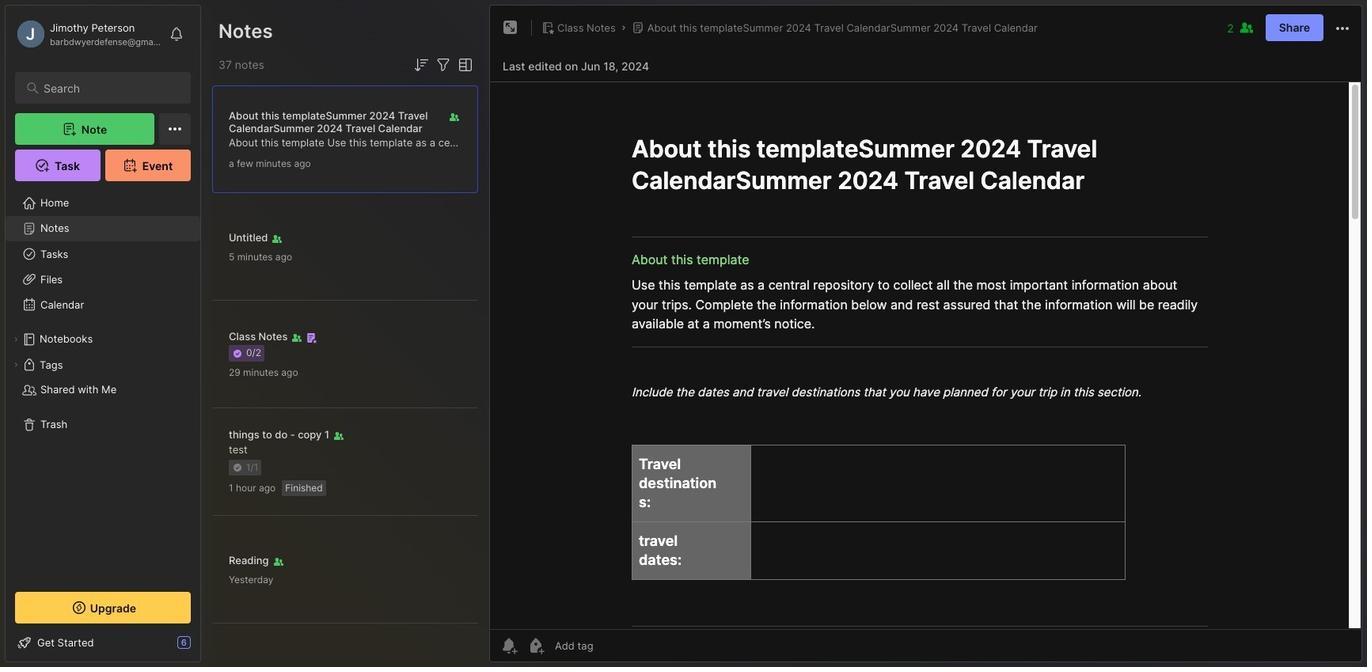 Task type: locate. For each thing, give the bounding box(es) containing it.
note window element
[[489, 5, 1363, 667]]

add tag image
[[527, 637, 546, 656]]

expand notebooks image
[[11, 335, 21, 344]]

none search field inside main element
[[44, 78, 177, 97]]

expand tags image
[[11, 360, 21, 370]]

Account field
[[15, 18, 162, 50]]

click to collapse image
[[200, 638, 212, 657]]

Search text field
[[44, 81, 177, 96]]

expand note image
[[501, 18, 520, 37]]

Add filters field
[[434, 55, 453, 74]]

None search field
[[44, 78, 177, 97]]



Task type: describe. For each thing, give the bounding box(es) containing it.
main element
[[0, 0, 206, 668]]

Help and Learning task checklist field
[[6, 630, 200, 656]]

More actions field
[[1334, 18, 1353, 38]]

add a reminder image
[[500, 637, 519, 656]]

View options field
[[453, 55, 475, 74]]

Note Editor text field
[[490, 82, 1362, 630]]

Sort options field
[[412, 55, 431, 74]]

more actions image
[[1334, 19, 1353, 38]]

Add tag field
[[554, 639, 673, 653]]

add filters image
[[434, 55, 453, 74]]



Task type: vqa. For each thing, say whether or not it's contained in the screenshot.
top Shared with Me
no



